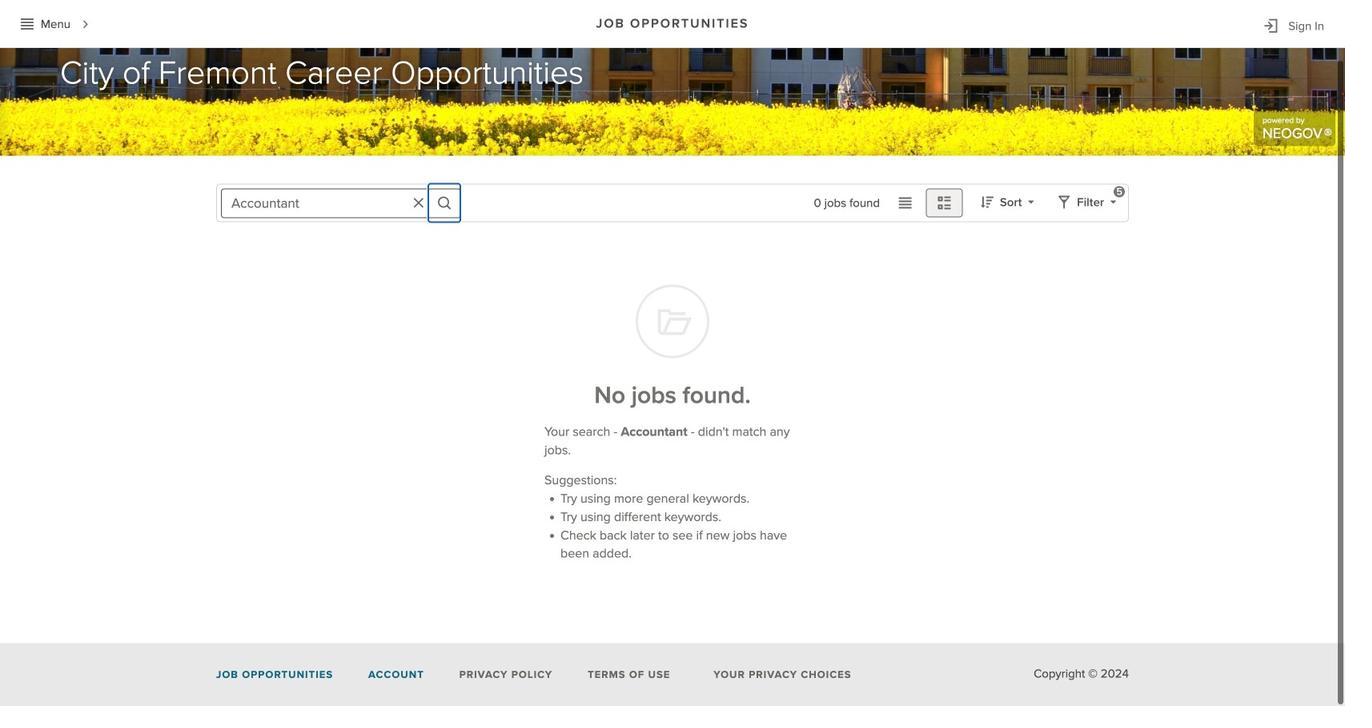 Task type: locate. For each thing, give the bounding box(es) containing it.
header element
[[0, 0, 1346, 47]]

caret down image
[[1029, 197, 1034, 207]]

caret down image
[[1111, 197, 1117, 207]]

chevron right image
[[78, 17, 93, 32]]

Search by keyword. When autocomplete results are available use up and down arrows to select an item. text field
[[221, 189, 461, 218]]



Task type: vqa. For each thing, say whether or not it's contained in the screenshot.
PUBLIC WORKS
no



Task type: describe. For each thing, give the bounding box(es) containing it.
xs image
[[21, 17, 34, 30]]



